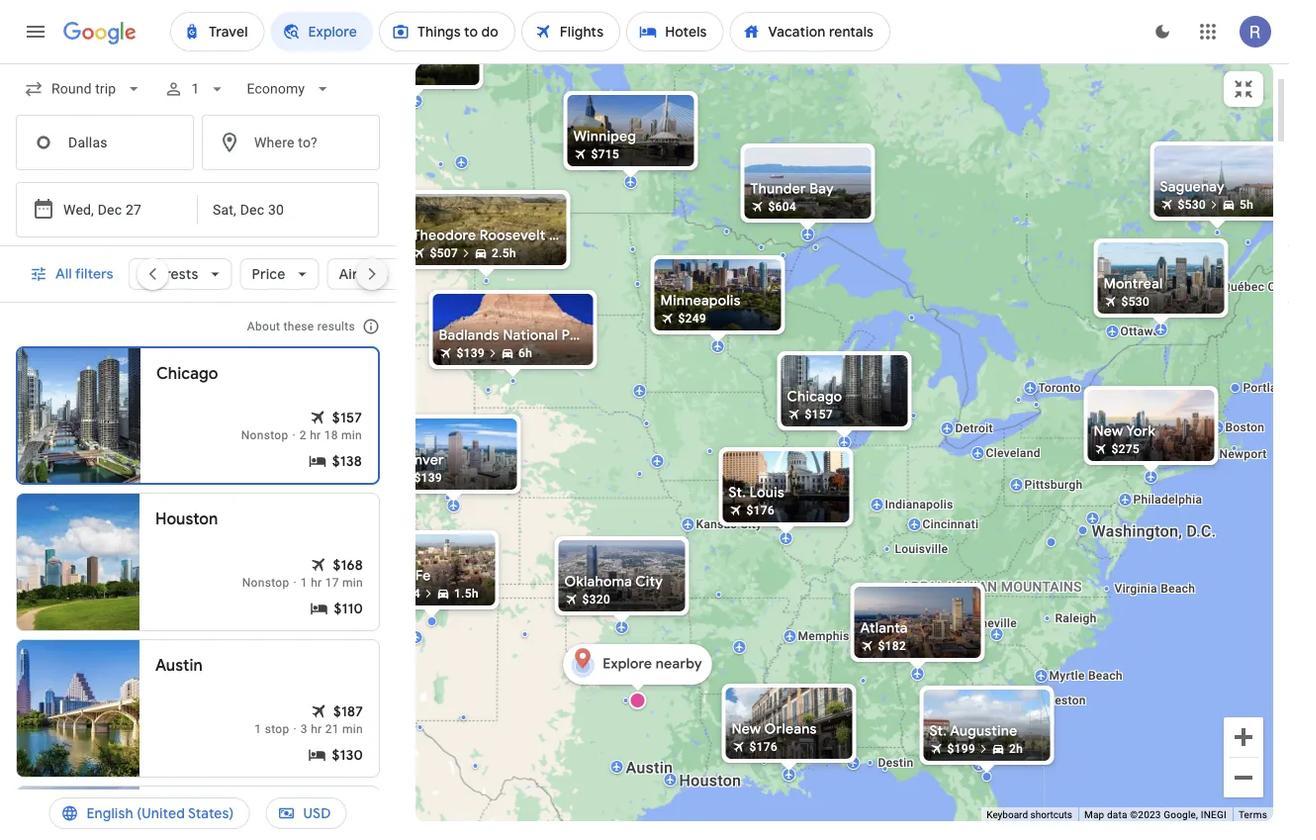 Task type: vqa. For each thing, say whether or not it's contained in the screenshot.


Task type: describe. For each thing, give the bounding box(es) containing it.
view smaller map image
[[1232, 77, 1256, 101]]

$507
[[430, 246, 458, 260]]

$110
[[334, 600, 363, 617]]

raleigh
[[1055, 611, 1097, 625]]

airlines
[[339, 265, 389, 283]]

loading results progress bar
[[0, 63, 1289, 67]]

english (united states)
[[87, 804, 234, 822]]

kansas
[[696, 517, 737, 531]]

washington,
[[1092, 522, 1183, 541]]

st. for st. augustine
[[930, 722, 947, 740]]

130 US dollars text field
[[332, 745, 363, 765]]

filters
[[75, 265, 113, 283]]

nonstop for chicago
[[241, 428, 288, 442]]

320 US dollars text field
[[582, 593, 610, 607]]

$138
[[332, 452, 362, 470]]

usd
[[303, 804, 331, 822]]

myrtle
[[1049, 669, 1085, 683]]

new york button
[[16, 786, 380, 837]]

$604
[[768, 200, 797, 214]]

$199
[[947, 742, 976, 756]]

denver $139
[[396, 451, 444, 485]]

new york inside map region
[[1094, 423, 1156, 440]]

oklahoma
[[564, 573, 632, 591]]

530 US dollars text field
[[1122, 295, 1150, 309]]

national for badlands national park
[[503, 327, 558, 344]]

montreal
[[1104, 275, 1163, 293]]

fe
[[415, 567, 431, 585]]

about
[[247, 320, 280, 333]]

national for arches national park
[[400, 528, 447, 542]]

176 US dollars text field
[[750, 740, 778, 754]]

arches national park
[[358, 528, 476, 542]]

$168
[[333, 556, 363, 574]]

stop
[[265, 722, 289, 736]]

hr for austin
[[311, 722, 322, 736]]

nonstop for houston
[[242, 576, 289, 590]]

appalachian
[[902, 579, 997, 595]]

1 for 1 hr 17 min
[[301, 576, 308, 590]]

275 US dollars text field
[[1112, 442, 1140, 456]]

0 vertical spatial national
[[549, 227, 604, 244]]

theodore
[[412, 227, 476, 244]]

bay
[[810, 180, 834, 198]]

min for austin
[[342, 722, 363, 736]]

map region
[[284, 0, 1289, 837]]

atlanta
[[860, 619, 908, 637]]

airlines button
[[327, 250, 422, 298]]

results
[[317, 320, 355, 333]]

terms link
[[1239, 809, 1268, 821]]

newport
[[1220, 447, 1267, 461]]

3 hr 21 min
[[301, 722, 363, 736]]

0 horizontal spatial houston
[[155, 509, 218, 529]]

thunder bay
[[751, 180, 834, 198]]

2h
[[1009, 742, 1023, 756]]

139 US dollars text field
[[414, 471, 442, 485]]

keyboard shortcuts button
[[987, 808, 1073, 822]]

$157 for $157 text field
[[332, 409, 362, 426]]

182 US dollars text field
[[878, 639, 906, 653]]

none text field inside filters form
[[16, 115, 194, 170]]

philadelphia
[[1133, 493, 1203, 507]]

st. augustine
[[930, 722, 1018, 740]]

explore nearby
[[603, 655, 702, 673]]

mountains
[[1001, 579, 1082, 595]]

all filters
[[55, 265, 113, 283]]

6 hours text field
[[518, 346, 532, 360]]

orleans
[[765, 720, 817, 738]]

boston
[[1225, 421, 1265, 434]]

minneapolis
[[660, 292, 741, 310]]

110 US dollars text field
[[334, 599, 363, 618]]

nashville
[[871, 601, 923, 614]]

destin
[[878, 756, 914, 770]]

$139 inside 'denver $139'
[[414, 471, 442, 485]]

18
[[324, 428, 338, 442]]

english (united states) button
[[49, 790, 250, 837]]

park for badlands national park
[[562, 327, 591, 344]]

199 US dollars text field
[[947, 742, 976, 756]]

$249
[[678, 312, 706, 326]]

5 hours text field
[[1240, 198, 1254, 212]]

st. for st. louis
[[729, 484, 746, 502]]

5h
[[1240, 198, 1254, 212]]

louisville
[[895, 542, 948, 556]]

$530 for montreal
[[1122, 295, 1150, 309]]

portland
[[1243, 381, 1289, 395]]

min for houston
[[342, 576, 363, 590]]

price
[[252, 265, 286, 283]]

2 hr 18 min
[[300, 428, 362, 442]]

about these results image
[[347, 303, 395, 350]]

price button
[[240, 250, 319, 298]]

new orleans
[[732, 720, 817, 738]]

milwaukee
[[846, 400, 906, 414]]

0 vertical spatial chicago
[[156, 364, 218, 384]]

©2023
[[1130, 809, 1161, 821]]

168 US dollars text field
[[333, 555, 363, 575]]

$176 for louis
[[747, 504, 775, 517]]

(united
[[137, 804, 185, 822]]

park for arches national park
[[450, 528, 476, 542]]

$187
[[333, 703, 363, 720]]

21
[[325, 722, 339, 736]]

hr for chicago
[[310, 428, 321, 442]]

states)
[[188, 804, 234, 822]]

d.c.
[[1187, 522, 1217, 541]]

virginia beach
[[1115, 582, 1195, 596]]

new for $176
[[732, 720, 761, 738]]

2.5h
[[492, 246, 516, 260]]

houston inside map region
[[679, 771, 741, 790]]

city for kansas city
[[740, 517, 762, 531]]

beach for virginia beach
[[1161, 582, 1195, 596]]

detroit
[[955, 422, 993, 435]]

ottawa
[[1121, 325, 1160, 338]]

inegi
[[1201, 809, 1227, 821]]

change appearance image
[[1139, 8, 1186, 55]]

explore nearby button
[[563, 644, 712, 701]]

1 stop
[[255, 722, 289, 736]]

keyboard
[[987, 809, 1028, 821]]

memphis
[[798, 629, 850, 643]]

$715
[[591, 147, 619, 161]]



Task type: locate. For each thing, give the bounding box(es) containing it.
$176 for orleans
[[750, 740, 778, 754]]

0 horizontal spatial york
[[192, 802, 225, 822]]

2 horizontal spatial park
[[608, 227, 637, 244]]

austin
[[155, 656, 203, 676], [626, 758, 673, 777]]

0 vertical spatial city
[[1268, 280, 1289, 294]]

2 vertical spatial hr
[[311, 722, 322, 736]]

17
[[325, 576, 339, 590]]

saskatoon
[[359, 47, 428, 64]]

$530 for saguenay
[[1178, 198, 1206, 212]]

1 horizontal spatial 1
[[255, 722, 262, 736]]

0 vertical spatial houston
[[155, 509, 218, 529]]

$320
[[582, 593, 610, 607]]

2 hours text field
[[1009, 742, 1023, 756]]

park
[[608, 227, 637, 244], [562, 327, 591, 344], [450, 528, 476, 542]]

0 horizontal spatial st.
[[729, 484, 746, 502]]

austin inside map region
[[626, 758, 673, 777]]

1 horizontal spatial city
[[740, 517, 762, 531]]

appalachian mountains
[[902, 579, 1082, 595]]

2 vertical spatial city
[[635, 573, 663, 591]]

0 horizontal spatial park
[[450, 528, 476, 542]]

$157 left milwaukee
[[805, 408, 833, 422]]

york inside map region
[[1126, 423, 1156, 440]]

terms
[[1239, 809, 1268, 821]]

1 vertical spatial nonstop
[[242, 576, 289, 590]]

roosevelt
[[480, 227, 546, 244]]

min down $157 text field
[[341, 428, 362, 442]]

toronto
[[1038, 381, 1081, 395]]

2 vertical spatial park
[[450, 528, 476, 542]]

google,
[[1164, 809, 1198, 821]]

all
[[55, 265, 72, 283]]

$530 down the saguenay
[[1178, 198, 1206, 212]]

york
[[1126, 423, 1156, 440], [192, 802, 225, 822]]

0 vertical spatial hr
[[310, 428, 321, 442]]

None field
[[16, 71, 152, 107], [239, 71, 340, 107], [16, 71, 152, 107], [239, 71, 340, 107]]

157 US dollars text field
[[805, 408, 833, 422]]

national
[[549, 227, 604, 244], [503, 327, 558, 344], [400, 528, 447, 542]]

asheville
[[966, 616, 1017, 630]]

1 vertical spatial $176
[[750, 740, 778, 754]]

min down $187
[[342, 722, 363, 736]]

savannah
[[1000, 712, 1054, 726]]

0 vertical spatial st.
[[729, 484, 746, 502]]

york up $275 at the right of page
[[1126, 423, 1156, 440]]

st. left 'louis'
[[729, 484, 746, 502]]

$139 down badlands
[[457, 346, 485, 360]]

oklahoma city
[[564, 573, 663, 591]]

314 US dollars text field
[[392, 587, 421, 601]]

new inside button
[[155, 802, 189, 822]]

map
[[1084, 809, 1105, 821]]

$275
[[1112, 442, 1140, 456]]

st. left augustine
[[930, 722, 947, 740]]

0 vertical spatial $176
[[747, 504, 775, 517]]

beach right myrtle at the bottom right of the page
[[1088, 669, 1123, 683]]

santa fe
[[375, 567, 431, 585]]

0 horizontal spatial chicago
[[156, 364, 218, 384]]

0 horizontal spatial new
[[155, 802, 189, 822]]

139 US dollars text field
[[457, 346, 485, 360]]

st. louis
[[729, 484, 785, 502]]

0 horizontal spatial $157
[[332, 409, 362, 426]]

usd button
[[266, 790, 347, 837]]

york inside button
[[192, 802, 225, 822]]

1 horizontal spatial beach
[[1161, 582, 1195, 596]]

0 vertical spatial new york
[[1094, 423, 1156, 440]]

hr for houston
[[311, 576, 322, 590]]

0 vertical spatial new
[[1094, 423, 1123, 440]]

1 vertical spatial new
[[732, 720, 761, 738]]

Where to? text field
[[202, 115, 380, 170]]

1 vertical spatial houston
[[679, 771, 741, 790]]

winnipeg
[[573, 128, 636, 145]]

$314
[[392, 587, 421, 601]]

1 inside popup button
[[191, 81, 199, 97]]

city right 'oklahoma'
[[635, 573, 663, 591]]

2 vertical spatial new
[[155, 802, 189, 822]]

1 for 1 stop
[[255, 722, 262, 736]]

1 horizontal spatial st.
[[930, 722, 947, 740]]

arches
[[358, 528, 397, 542]]

187 US dollars text field
[[333, 702, 363, 721]]

0 vertical spatial austin
[[155, 656, 203, 676]]

0 vertical spatial beach
[[1161, 582, 1195, 596]]

2 hours 30 minutes text field
[[492, 246, 516, 260]]

national up fe
[[400, 528, 447, 542]]

nonstop left 1 hr 17 min
[[242, 576, 289, 590]]

data
[[1107, 809, 1128, 821]]

st.
[[729, 484, 746, 502], [930, 722, 947, 740]]

2 vertical spatial min
[[342, 722, 363, 736]]

denver
[[396, 451, 444, 469]]

cleveland
[[986, 446, 1041, 460]]

québec city
[[1222, 280, 1289, 294]]

1 vertical spatial new york
[[155, 802, 225, 822]]

main menu image
[[24, 20, 47, 44]]

$182
[[878, 639, 906, 653]]

None text field
[[16, 115, 194, 170]]

157 US dollars text field
[[332, 408, 362, 427]]

nonstop left "2"
[[241, 428, 288, 442]]

1 vertical spatial chicago
[[787, 388, 842, 406]]

1 horizontal spatial new york
[[1094, 423, 1156, 440]]

$157 for 157 us dollars text field
[[805, 408, 833, 422]]

theodore roosevelt national park
[[412, 227, 637, 244]]

1 for 1
[[191, 81, 199, 97]]

city for québec city
[[1268, 280, 1289, 294]]

1 vertical spatial 1
[[301, 576, 308, 590]]

176 US dollars text field
[[747, 504, 775, 517]]

1 vertical spatial beach
[[1088, 669, 1123, 683]]

1 button
[[156, 65, 235, 113]]

1 horizontal spatial york
[[1126, 423, 1156, 440]]

québec
[[1222, 280, 1265, 294]]

1 horizontal spatial $157
[[805, 408, 833, 422]]

0 horizontal spatial city
[[635, 573, 663, 591]]

myrtle beach
[[1049, 669, 1123, 683]]

2
[[300, 428, 307, 442]]

next image
[[348, 250, 396, 298]]

1 vertical spatial min
[[342, 576, 363, 590]]

1 vertical spatial city
[[740, 517, 762, 531]]

1 horizontal spatial houston
[[679, 771, 741, 790]]

beach right virginia
[[1161, 582, 1195, 596]]

507 US dollars text field
[[430, 246, 458, 260]]

2 horizontal spatial 1
[[301, 576, 308, 590]]

0 vertical spatial nonstop
[[241, 428, 288, 442]]

new for $275
[[1094, 423, 1123, 440]]

1 vertical spatial york
[[192, 802, 225, 822]]

$157 inside map region
[[805, 408, 833, 422]]

badlands national park
[[439, 327, 591, 344]]

saskatoon button
[[345, 6, 487, 105]]

1.5h
[[454, 587, 479, 601]]

$130
[[332, 746, 363, 764]]

min down $168
[[342, 576, 363, 590]]

0 vertical spatial min
[[341, 428, 362, 442]]

cincinnati
[[923, 517, 979, 531]]

hr left 17
[[311, 576, 322, 590]]

249 US dollars text field
[[678, 312, 706, 326]]

1 horizontal spatial new
[[732, 720, 761, 738]]

interests
[[141, 265, 199, 283]]

$157 up 18
[[332, 409, 362, 426]]

city right québec
[[1268, 280, 1289, 294]]

nearby
[[656, 655, 702, 673]]

previous image
[[129, 250, 177, 298]]

beach for myrtle beach
[[1088, 669, 1123, 683]]

all filters button
[[18, 250, 129, 298]]

1
[[191, 81, 199, 97], [301, 576, 308, 590], [255, 722, 262, 736]]

Departure text field
[[63, 183, 154, 236]]

530 US dollars text field
[[1178, 198, 1206, 212]]

about these results
[[247, 320, 355, 333]]

city down "st. louis"
[[740, 517, 762, 531]]

3
[[301, 722, 308, 736]]

1 vertical spatial $139
[[414, 471, 442, 485]]

keyboard shortcuts
[[987, 809, 1073, 821]]

0 horizontal spatial beach
[[1088, 669, 1123, 683]]

0 vertical spatial park
[[608, 227, 637, 244]]

0 horizontal spatial $530
[[1122, 295, 1150, 309]]

1 hr 17 min
[[301, 576, 363, 590]]

national right roosevelt
[[549, 227, 604, 244]]

1 horizontal spatial austin
[[626, 758, 673, 777]]

1 vertical spatial st.
[[930, 722, 947, 740]]

715 US dollars text field
[[591, 147, 619, 161]]

map data ©2023 google, inegi
[[1084, 809, 1227, 821]]

interests button
[[129, 250, 233, 298]]

6h
[[518, 346, 532, 360]]

1 horizontal spatial $530
[[1178, 198, 1206, 212]]

city for oklahoma city
[[635, 573, 663, 591]]

$176 down new orleans
[[750, 740, 778, 754]]

0 horizontal spatial austin
[[155, 656, 203, 676]]

$139 down denver
[[414, 471, 442, 485]]

1 vertical spatial $530
[[1122, 295, 1150, 309]]

1 horizontal spatial chicago
[[787, 388, 842, 406]]

0 vertical spatial york
[[1126, 423, 1156, 440]]

pittsburgh
[[1025, 478, 1083, 492]]

0 vertical spatial $139
[[457, 346, 485, 360]]

2 vertical spatial 1
[[255, 722, 262, 736]]

$157
[[805, 408, 833, 422], [332, 409, 362, 426]]

min for chicago
[[341, 428, 362, 442]]

0 horizontal spatial 1
[[191, 81, 199, 97]]

0 horizontal spatial new york
[[155, 802, 225, 822]]

2 vertical spatial national
[[400, 528, 447, 542]]

new york inside button
[[155, 802, 225, 822]]

138 US dollars text field
[[332, 451, 362, 471]]

$530
[[1178, 198, 1206, 212], [1122, 295, 1150, 309]]

indianapolis
[[885, 498, 953, 512]]

hr right 3 on the left bottom
[[311, 722, 322, 736]]

0 vertical spatial 1
[[191, 81, 199, 97]]

new york
[[1094, 423, 1156, 440], [155, 802, 225, 822]]

york right (united
[[192, 802, 225, 822]]

chicago inside map region
[[787, 388, 842, 406]]

hr right "2"
[[310, 428, 321, 442]]

0 horizontal spatial $139
[[414, 471, 442, 485]]

new
[[1094, 423, 1123, 440], [732, 720, 761, 738], [155, 802, 189, 822]]

1 vertical spatial park
[[562, 327, 591, 344]]

1 hour 30 minutes text field
[[454, 587, 479, 601]]

virginia
[[1115, 582, 1158, 596]]

thunder
[[751, 180, 806, 198]]

2 horizontal spatial new
[[1094, 423, 1123, 440]]

hr
[[310, 428, 321, 442], [311, 576, 322, 590], [311, 722, 322, 736]]

1 vertical spatial hr
[[311, 576, 322, 590]]

$176
[[747, 504, 775, 517], [750, 740, 778, 754]]

1 horizontal spatial park
[[562, 327, 591, 344]]

Return text field
[[213, 183, 312, 236]]

national up 6h text box
[[503, 327, 558, 344]]

1 vertical spatial national
[[503, 327, 558, 344]]

2 horizontal spatial city
[[1268, 280, 1289, 294]]

filters form
[[0, 63, 396, 246]]

charleston
[[1026, 694, 1086, 707]]

$530 down the montreal
[[1122, 295, 1150, 309]]

kansas city
[[696, 517, 762, 531]]

0 vertical spatial $530
[[1178, 198, 1206, 212]]

1 vertical spatial austin
[[626, 758, 673, 777]]

min
[[341, 428, 362, 442], [342, 576, 363, 590], [342, 722, 363, 736]]

badlands
[[439, 327, 500, 344]]

1 horizontal spatial $139
[[457, 346, 485, 360]]

604 US dollars text field
[[768, 200, 797, 214]]

louis
[[750, 484, 785, 502]]

$176 down "st. louis"
[[747, 504, 775, 517]]



